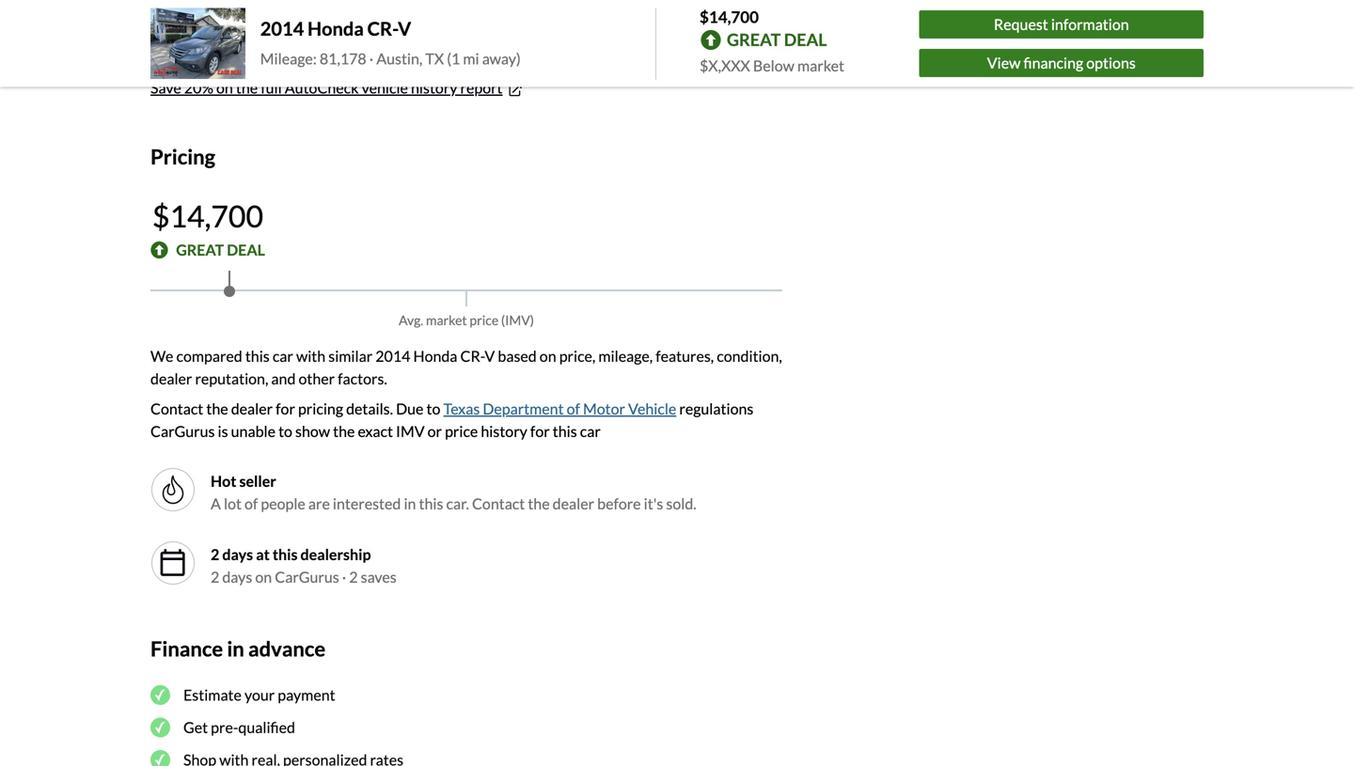 Task type: describe. For each thing, give the bounding box(es) containing it.
2 left at
[[211, 545, 219, 564]]

people
[[261, 495, 306, 513]]

view
[[987, 53, 1021, 72]]

view financing options button
[[920, 49, 1204, 77]]

get
[[183, 718, 208, 737]]

0 vertical spatial price
[[470, 312, 499, 328]]

before
[[597, 495, 641, 513]]

hot seller a lot of people are interested in this car. contact the dealer before it's sold.
[[211, 472, 697, 513]]

dealer inside hot seller a lot of people are interested in this car. contact the dealer before it's sold.
[[553, 495, 595, 513]]

2 right has
[[257, 41, 266, 59]]

1 vertical spatial market
[[426, 312, 467, 328]]

cargurus inside regulations cargurus is unable to show the exact imv or price history for this car
[[151, 422, 215, 441]]

1 vertical spatial dealer
[[231, 400, 273, 418]]

condition,
[[717, 347, 782, 365]]

hot seller image
[[158, 475, 188, 505]]

view financing options
[[987, 53, 1136, 72]]

due to texas department of motor vehicle
[[396, 400, 677, 418]]

2 previous owners
[[180, 18, 302, 37]]

request
[[994, 15, 1049, 33]]

exact
[[358, 422, 393, 441]]

deal
[[227, 241, 265, 259]]

in inside hot seller a lot of people are interested in this car. contact the dealer before it's sold.
[[404, 495, 416, 513]]

the inside hot seller a lot of people are interested in this car. contact the dealer before it's sold.
[[528, 495, 550, 513]]

save 20% on the full autocheck vehicle history report
[[151, 79, 503, 97]]

information
[[1051, 15, 1129, 33]]

0 vertical spatial to
[[427, 400, 441, 418]]

2 days at this dealership 2 days on cargurus · 2 saves
[[211, 545, 397, 586]]

report
[[460, 79, 503, 97]]

and
[[271, 370, 296, 388]]

pricing
[[298, 400, 343, 418]]

finance in advance
[[151, 637, 326, 661]]

compared
[[176, 347, 242, 365]]

for inside regulations cargurus is unable to show the exact imv or price history for this car
[[530, 422, 550, 441]]

2 down a
[[211, 568, 219, 586]]

features,
[[656, 347, 714, 365]]

2 left saves at bottom
[[349, 568, 358, 586]]

is
[[218, 422, 228, 441]]

finance
[[151, 637, 223, 661]]

with
[[296, 347, 326, 365]]

details.
[[346, 400, 393, 418]]

options
[[1087, 53, 1136, 72]]

financing
[[1024, 53, 1084, 72]]

request information
[[994, 15, 1129, 33]]

show
[[295, 422, 330, 441]]

2014 inside 2014 honda cr-v mileage: 81,178 · austin, tx (1 mi away)
[[260, 17, 304, 40]]

due
[[396, 400, 424, 418]]

of for lot
[[245, 495, 258, 513]]

texas department of motor vehicle link
[[444, 400, 677, 418]]

(1
[[447, 49, 460, 68]]

car inside regulations cargurus is unable to show the exact imv or price history for this car
[[580, 422, 601, 441]]

2 days from the top
[[222, 568, 252, 586]]

seller
[[239, 472, 276, 490]]

department
[[483, 400, 564, 418]]

save 20% on the full autocheck vehicle history report image
[[507, 81, 525, 99]]

to inside regulations cargurus is unable to show the exact imv or price history for this car
[[279, 422, 292, 441]]

vehicle has 2 previous owners.
[[181, 41, 381, 59]]

regulations cargurus is unable to show the exact imv or price history for this car
[[151, 400, 754, 441]]

imv
[[396, 422, 425, 441]]

dealer inside we compared this car with similar 2014 honda cr-v based on price, mileage, features, condition, dealer reputation, and other factors.
[[151, 370, 192, 388]]

away)
[[482, 49, 521, 68]]

81,178
[[320, 49, 367, 68]]

save
[[151, 79, 181, 97]]

car.
[[446, 495, 469, 513]]

hot
[[211, 472, 236, 490]]

based
[[498, 347, 537, 365]]

payment
[[278, 686, 335, 704]]

mi
[[463, 49, 479, 68]]

$14,700 for $x,xxx
[[700, 7, 759, 26]]

0 horizontal spatial previous
[[191, 18, 250, 37]]

1 days from the top
[[222, 545, 253, 564]]

this inside we compared this car with similar 2014 honda cr-v based on price, mileage, features, condition, dealer reputation, and other factors.
[[245, 347, 270, 365]]

at
[[256, 545, 270, 564]]

or
[[428, 422, 442, 441]]

· inside 2014 honda cr-v mileage: 81,178 · austin, tx (1 mi away)
[[369, 49, 374, 68]]

we
[[151, 347, 173, 365]]

get pre-qualified
[[183, 718, 295, 737]]

contact inside hot seller a lot of people are interested in this car. contact the dealer before it's sold.
[[472, 495, 525, 513]]

the up is
[[206, 400, 228, 418]]

2014 honda cr-v mileage: 81,178 · austin, tx (1 mi away)
[[260, 17, 521, 68]]

mileage,
[[599, 347, 653, 365]]

owners.
[[329, 41, 381, 59]]

owners
[[253, 18, 302, 37]]

this inside regulations cargurus is unable to show the exact imv or price history for this car
[[553, 422, 577, 441]]

price inside regulations cargurus is unable to show the exact imv or price history for this car
[[445, 422, 478, 441]]

great
[[727, 29, 781, 50]]



Task type: vqa. For each thing, say whether or not it's contained in the screenshot.
Contact inside hot seller a lot of people are interested in this car. contact the dealer before it's sold.
yes



Task type: locate. For each thing, give the bounding box(es) containing it.
1 vertical spatial 2014
[[376, 347, 410, 365]]

1 horizontal spatial v
[[485, 347, 495, 365]]

the inside 'save 20% on the full autocheck vehicle history report' link
[[236, 79, 258, 97]]

0 horizontal spatial vehicle
[[181, 41, 229, 59]]

0 vertical spatial days
[[222, 545, 253, 564]]

your
[[245, 686, 275, 704]]

dealer up unable
[[231, 400, 273, 418]]

for down and
[[276, 400, 295, 418]]

cr- up austin, at the top left
[[367, 17, 398, 40]]

0 horizontal spatial on
[[216, 79, 233, 97]]

advance
[[248, 637, 326, 661]]

2014
[[260, 17, 304, 40], [376, 347, 410, 365]]

reputation,
[[195, 370, 268, 388]]

1 horizontal spatial history
[[481, 422, 528, 441]]

1 horizontal spatial market
[[798, 56, 845, 75]]

similar
[[329, 347, 373, 365]]

it's
[[644, 495, 663, 513]]

hot seller image
[[151, 467, 196, 513]]

dealer down we
[[151, 370, 192, 388]]

has
[[232, 41, 254, 59]]

vehicle right motor
[[628, 400, 677, 418]]

avg.
[[399, 312, 424, 328]]

in right finance in the bottom left of the page
[[227, 637, 244, 661]]

0 horizontal spatial for
[[276, 400, 295, 418]]

1 vertical spatial of
[[245, 495, 258, 513]]

2
[[180, 18, 189, 37], [257, 41, 266, 59], [211, 545, 219, 564], [211, 568, 219, 586], [349, 568, 358, 586]]

2014 inside we compared this car with similar 2014 honda cr-v based on price, mileage, features, condition, dealer reputation, and other factors.
[[376, 347, 410, 365]]

v inside 2014 honda cr-v mileage: 81,178 · austin, tx (1 mi away)
[[398, 17, 411, 40]]

1 horizontal spatial ·
[[369, 49, 374, 68]]

0 vertical spatial contact
[[151, 400, 203, 418]]

estimate
[[183, 686, 242, 704]]

1 horizontal spatial dealer
[[231, 400, 273, 418]]

car
[[273, 347, 293, 365], [580, 422, 601, 441]]

2014 honda cr-v image
[[151, 8, 245, 79]]

· down dealership
[[342, 568, 346, 586]]

price left (imv)
[[470, 312, 499, 328]]

honda
[[308, 17, 364, 40], [413, 347, 458, 365]]

saves
[[361, 568, 397, 586]]

previous
[[191, 18, 250, 37], [269, 41, 326, 59]]

0 horizontal spatial market
[[426, 312, 467, 328]]

cargurus inside 2 days at this dealership 2 days on cargurus · 2 saves
[[275, 568, 339, 586]]

1 vertical spatial v
[[485, 347, 495, 365]]

1 horizontal spatial honda
[[413, 347, 458, 365]]

0 horizontal spatial dealer
[[151, 370, 192, 388]]

mileage:
[[260, 49, 317, 68]]

lot
[[224, 495, 242, 513]]

v
[[398, 17, 411, 40], [485, 347, 495, 365]]

austin,
[[376, 49, 423, 68]]

1 horizontal spatial of
[[567, 400, 580, 418]]

market down deal
[[798, 56, 845, 75]]

interested
[[333, 495, 401, 513]]

for down due to texas department of motor vehicle
[[530, 422, 550, 441]]

this
[[245, 347, 270, 365], [553, 422, 577, 441], [419, 495, 443, 513], [273, 545, 298, 564]]

history
[[411, 79, 458, 97], [481, 422, 528, 441]]

0 vertical spatial vehicle
[[181, 41, 229, 59]]

2014 up "factors."
[[376, 347, 410, 365]]

v up austin, at the top left
[[398, 17, 411, 40]]

1 vertical spatial for
[[530, 422, 550, 441]]

are
[[308, 495, 330, 513]]

0 vertical spatial honda
[[308, 17, 364, 40]]

on down at
[[255, 568, 272, 586]]

great deal
[[727, 29, 827, 50]]

vehicle up 20%
[[181, 41, 229, 59]]

this up "reputation,"
[[245, 347, 270, 365]]

1 vertical spatial to
[[279, 422, 292, 441]]

0 vertical spatial dealer
[[151, 370, 192, 388]]

cr- down avg. market price (imv)
[[460, 347, 485, 365]]

1 horizontal spatial car
[[580, 422, 601, 441]]

cr- inside we compared this car with similar 2014 honda cr-v based on price, mileage, features, condition, dealer reputation, and other factors.
[[460, 347, 485, 365]]

estimate your payment
[[183, 686, 335, 704]]

0 vertical spatial v
[[398, 17, 411, 40]]

0 horizontal spatial contact
[[151, 400, 203, 418]]

unable
[[231, 422, 276, 441]]

history inside regulations cargurus is unable to show the exact imv or price history for this car
[[481, 422, 528, 441]]

a
[[211, 495, 221, 513]]

0 vertical spatial ·
[[369, 49, 374, 68]]

honda up owners.
[[308, 17, 364, 40]]

factors.
[[338, 370, 387, 388]]

on right 20%
[[216, 79, 233, 97]]

tx
[[426, 49, 444, 68]]

1 vertical spatial history
[[481, 422, 528, 441]]

1 vertical spatial $14,700
[[152, 198, 263, 234]]

cargurus left is
[[151, 422, 215, 441]]

0 vertical spatial for
[[276, 400, 295, 418]]

deal
[[784, 29, 827, 50]]

in
[[404, 495, 416, 513], [227, 637, 244, 661]]

0 vertical spatial car
[[273, 347, 293, 365]]

2 vertical spatial on
[[255, 568, 272, 586]]

dealership
[[301, 545, 371, 564]]

0 horizontal spatial car
[[273, 347, 293, 365]]

dealer
[[151, 370, 192, 388], [231, 400, 273, 418], [553, 495, 595, 513]]

1 vertical spatial cargurus
[[275, 568, 339, 586]]

honda inside 2014 honda cr-v mileage: 81,178 · austin, tx (1 mi away)
[[308, 17, 364, 40]]

cr- inside 2014 honda cr-v mileage: 81,178 · austin, tx (1 mi away)
[[367, 17, 398, 40]]

previous down owners
[[269, 41, 326, 59]]

0 vertical spatial previous
[[191, 18, 250, 37]]

1 horizontal spatial to
[[427, 400, 441, 418]]

1 vertical spatial on
[[540, 347, 556, 365]]

2 horizontal spatial on
[[540, 347, 556, 365]]

price
[[470, 312, 499, 328], [445, 422, 478, 441]]

regulations
[[680, 400, 754, 418]]

0 vertical spatial market
[[798, 56, 845, 75]]

on inside 2 days at this dealership 2 days on cargurus · 2 saves
[[255, 568, 272, 586]]

days left at
[[222, 545, 253, 564]]

(imv)
[[501, 312, 534, 328]]

contact
[[151, 400, 203, 418], [472, 495, 525, 513]]

0 vertical spatial of
[[567, 400, 580, 418]]

0 horizontal spatial cargurus
[[151, 422, 215, 441]]

vehicle
[[181, 41, 229, 59], [628, 400, 677, 418]]

contact the dealer for pricing details.
[[151, 400, 393, 418]]

this inside 2 days at this dealership 2 days on cargurus · 2 saves
[[273, 545, 298, 564]]

in right interested
[[404, 495, 416, 513]]

1 horizontal spatial previous
[[269, 41, 326, 59]]

full
[[261, 79, 282, 97]]

of for department
[[567, 400, 580, 418]]

· inside 2 days at this dealership 2 days on cargurus · 2 saves
[[342, 568, 346, 586]]

1 vertical spatial in
[[227, 637, 244, 661]]

of right lot
[[245, 495, 258, 513]]

price,
[[559, 347, 596, 365]]

contact right car.
[[472, 495, 525, 513]]

days up finance in advance
[[222, 568, 252, 586]]

v inside we compared this car with similar 2014 honda cr-v based on price, mileage, features, condition, dealer reputation, and other factors.
[[485, 347, 495, 365]]

vehicle
[[362, 79, 408, 97]]

$x,xxx
[[700, 56, 750, 75]]

cr-
[[367, 17, 398, 40], [460, 347, 485, 365]]

honda down avg.
[[413, 347, 458, 365]]

avg. market price (imv)
[[399, 312, 534, 328]]

0 vertical spatial cargurus
[[151, 422, 215, 441]]

on
[[216, 79, 233, 97], [540, 347, 556, 365], [255, 568, 272, 586]]

the left the before
[[528, 495, 550, 513]]

0 vertical spatial in
[[404, 495, 416, 513]]

2 horizontal spatial dealer
[[553, 495, 595, 513]]

great deal
[[176, 241, 265, 259]]

0 horizontal spatial cr-
[[367, 17, 398, 40]]

1 horizontal spatial on
[[255, 568, 272, 586]]

other
[[299, 370, 335, 388]]

0 horizontal spatial history
[[411, 79, 458, 97]]

the right show
[[333, 422, 355, 441]]

of left motor
[[567, 400, 580, 418]]

1 vertical spatial ·
[[342, 568, 346, 586]]

save 20% on the full autocheck vehicle history report link
[[151, 79, 525, 99]]

0 vertical spatial on
[[216, 79, 233, 97]]

$x,xxx below market
[[700, 56, 845, 75]]

honda inside we compared this car with similar 2014 honda cr-v based on price, mileage, features, condition, dealer reputation, and other factors.
[[413, 347, 458, 365]]

sold.
[[666, 495, 697, 513]]

1 horizontal spatial $14,700
[[700, 7, 759, 26]]

0 horizontal spatial honda
[[308, 17, 364, 40]]

this down texas department of motor vehicle link
[[553, 422, 577, 441]]

the inside regulations cargurus is unable to show the exact imv or price history for this car
[[333, 422, 355, 441]]

this inside hot seller a lot of people are interested in this car. contact the dealer before it's sold.
[[419, 495, 443, 513]]

1 vertical spatial days
[[222, 568, 252, 586]]

on left price,
[[540, 347, 556, 365]]

0 horizontal spatial to
[[279, 422, 292, 441]]

pricing
[[151, 144, 215, 169]]

0 horizontal spatial ·
[[342, 568, 346, 586]]

cargurus down dealership
[[275, 568, 339, 586]]

motor
[[583, 400, 625, 418]]

1 horizontal spatial for
[[530, 422, 550, 441]]

1 horizontal spatial vehicle
[[628, 400, 677, 418]]

autocheck
[[285, 79, 359, 97]]

on inside we compared this car with similar 2014 honda cr-v based on price, mileage, features, condition, dealer reputation, and other factors.
[[540, 347, 556, 365]]

to down contact the dealer for pricing details.
[[279, 422, 292, 441]]

0 vertical spatial history
[[411, 79, 458, 97]]

history down tx
[[411, 79, 458, 97]]

vdpalert image
[[151, 19, 169, 37]]

this right at
[[273, 545, 298, 564]]

1 horizontal spatial cargurus
[[275, 568, 339, 586]]

1 horizontal spatial contact
[[472, 495, 525, 513]]

1 vertical spatial contact
[[472, 495, 525, 513]]

$14,700
[[700, 7, 759, 26], [152, 198, 263, 234]]

great deal image
[[151, 241, 169, 259]]

1 vertical spatial previous
[[269, 41, 326, 59]]

1 vertical spatial honda
[[413, 347, 458, 365]]

2 days at this dealership image
[[151, 541, 196, 586], [158, 548, 188, 578]]

of inside hot seller a lot of people are interested in this car. contact the dealer before it's sold.
[[245, 495, 258, 513]]

contact down we
[[151, 400, 203, 418]]

to up or
[[427, 400, 441, 418]]

pre-
[[211, 718, 238, 737]]

0 vertical spatial $14,700
[[700, 7, 759, 26]]

0 horizontal spatial $14,700
[[152, 198, 263, 234]]

texas
[[444, 400, 480, 418]]

0 horizontal spatial 2014
[[260, 17, 304, 40]]

1 horizontal spatial in
[[404, 495, 416, 513]]

20%
[[184, 79, 213, 97]]

request information button
[[920, 10, 1204, 38]]

1 horizontal spatial cr-
[[460, 347, 485, 365]]

we compared this car with similar 2014 honda cr-v based on price, mileage, features, condition, dealer reputation, and other factors.
[[151, 347, 782, 388]]

· left austin, at the top left
[[369, 49, 374, 68]]

market right avg.
[[426, 312, 467, 328]]

1 vertical spatial price
[[445, 422, 478, 441]]

1 horizontal spatial 2014
[[376, 347, 410, 365]]

0 horizontal spatial v
[[398, 17, 411, 40]]

1 vertical spatial car
[[580, 422, 601, 441]]

previous up has
[[191, 18, 250, 37]]

below
[[753, 56, 795, 75]]

price down the texas
[[445, 422, 478, 441]]

days
[[222, 545, 253, 564], [222, 568, 252, 586]]

car up and
[[273, 347, 293, 365]]

cargurus
[[151, 422, 215, 441], [275, 568, 339, 586]]

0 horizontal spatial of
[[245, 495, 258, 513]]

2 vertical spatial dealer
[[553, 495, 595, 513]]

0 vertical spatial 2014
[[260, 17, 304, 40]]

the left full
[[236, 79, 258, 97]]

history down the department on the bottom left of the page
[[481, 422, 528, 441]]

car inside we compared this car with similar 2014 honda cr-v based on price, mileage, features, condition, dealer reputation, and other factors.
[[273, 347, 293, 365]]

qualified
[[238, 718, 295, 737]]

great
[[176, 241, 224, 259]]

1 vertical spatial vehicle
[[628, 400, 677, 418]]

·
[[369, 49, 374, 68], [342, 568, 346, 586]]

car down motor
[[580, 422, 601, 441]]

0 horizontal spatial in
[[227, 637, 244, 661]]

$14,700 for great deal
[[152, 198, 263, 234]]

this left car.
[[419, 495, 443, 513]]

2 right vdpalert icon
[[180, 18, 189, 37]]

1 vertical spatial cr-
[[460, 347, 485, 365]]

v left based
[[485, 347, 495, 365]]

0 vertical spatial cr-
[[367, 17, 398, 40]]

dealer left the before
[[553, 495, 595, 513]]

2014 up the vehicle has 2 previous owners.
[[260, 17, 304, 40]]



